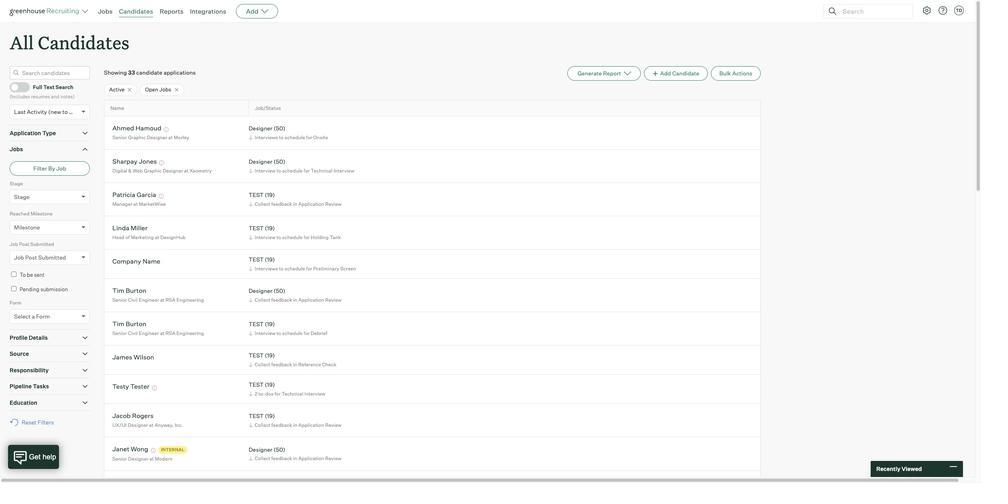 Task type: vqa. For each thing, say whether or not it's contained in the screenshot.
Pipeline Tasks at the bottom left of the page
yes



Task type: locate. For each thing, give the bounding box(es) containing it.
burton down company name link
[[126, 287, 147, 295]]

1 (50) from the top
[[274, 125, 285, 132]]

To be sent checkbox
[[11, 272, 16, 277]]

1 vertical spatial post
[[25, 254, 37, 261]]

4 test from the top
[[249, 321, 264, 328]]

0 vertical spatial tim
[[112, 287, 124, 295]]

designer inside "designer (50) interview to schedule for technical interview"
[[249, 158, 273, 165]]

test (19) collect feedback in application review for manager at marketwise
[[249, 192, 342, 207]]

interview
[[255, 168, 276, 174], [334, 168, 355, 174], [255, 234, 276, 241], [255, 330, 276, 336], [305, 391, 326, 397]]

Search candidates field
[[10, 66, 90, 80]]

2 interviews from the top
[[255, 266, 278, 272]]

checkmark image
[[13, 84, 19, 90]]

0 vertical spatial candidates
[[119, 7, 153, 15]]

reset
[[22, 419, 36, 426]]

tim burton link down company in the bottom left of the page
[[112, 287, 147, 296]]

sharpay jones
[[112, 158, 157, 166]]

interviews inside designer (50) interviews to schedule for onsite
[[255, 135, 278, 141]]

showing 33 candidate applications
[[104, 69, 196, 76]]

showing
[[104, 69, 127, 76]]

collect for ux/ui designer at anyway, inc.
[[255, 422, 271, 428]]

submitted up sent
[[38, 254, 66, 261]]

(50) inside "designer (50) interview to schedule for technical interview"
[[274, 158, 285, 165]]

2 engineering from the top
[[177, 330, 204, 336]]

post
[[19, 241, 29, 247], [25, 254, 37, 261]]

2 senior from the top
[[112, 297, 127, 303]]

to down interviews to schedule for onsite link
[[277, 168, 281, 174]]

to down the job/status
[[279, 135, 284, 141]]

interview inside test (19) interview to schedule for holding tank
[[255, 234, 276, 241]]

to-
[[259, 391, 265, 397]]

to for designer (50) interview to schedule for technical interview
[[277, 168, 281, 174]]

collect
[[255, 201, 271, 207], [255, 297, 271, 303], [255, 362, 271, 368], [255, 422, 271, 428], [255, 456, 271, 462]]

engineer down company name link
[[139, 297, 159, 303]]

2 in from the top
[[293, 297, 298, 303]]

technical for (19)
[[282, 391, 304, 397]]

company name link
[[112, 258, 160, 267]]

report
[[604, 70, 622, 77]]

tim burton senior civil engineer at rsa engineering down company name link
[[112, 287, 204, 303]]

name right company in the bottom left of the page
[[143, 258, 160, 266]]

for inside test (19) interview to schedule for debrief
[[304, 330, 310, 336]]

janet wong
[[112, 446, 148, 454]]

1 vertical spatial tim
[[112, 320, 124, 328]]

1 in from the top
[[293, 201, 298, 207]]

1 vertical spatial form
[[36, 313, 50, 320]]

tim burton link up james wilson
[[112, 320, 147, 329]]

to for test (19) interview to schedule for debrief
[[277, 330, 281, 336]]

generate report button
[[568, 66, 641, 81]]

test for collect feedback in reference check link
[[249, 352, 264, 359]]

1 collect from the top
[[255, 201, 271, 207]]

Pending submission checkbox
[[11, 286, 16, 291]]

5 collect from the top
[[255, 456, 271, 462]]

to
[[62, 108, 68, 115], [279, 135, 284, 141], [277, 168, 281, 174], [277, 234, 281, 241], [279, 266, 284, 272], [277, 330, 281, 336]]

name down active
[[110, 105, 124, 111]]

recently viewed
[[877, 466, 923, 473]]

1 horizontal spatial add
[[661, 70, 672, 77]]

0 vertical spatial stage
[[10, 181, 23, 187]]

1 vertical spatial civil
[[128, 330, 138, 336]]

0 horizontal spatial technical
[[282, 391, 304, 397]]

interviews to schedule for preliminary screen link
[[248, 265, 358, 273]]

schedule inside "designer (50) interview to schedule for technical interview"
[[282, 168, 303, 174]]

0 vertical spatial tim burton link
[[112, 287, 147, 296]]

designer (50) collect feedback in application review for senior designer at modern
[[249, 447, 342, 462]]

collect inside test (19) collect feedback in reference check
[[255, 362, 271, 368]]

schedule down interviews to schedule for onsite link
[[282, 168, 303, 174]]

to inside test (19) interviews to schedule for preliminary screen
[[279, 266, 284, 272]]

morley
[[174, 135, 189, 141]]

1 vertical spatial tim burton senior civil engineer at rsa engineering
[[112, 320, 204, 336]]

test inside test (19) interviews to schedule for preliminary screen
[[249, 256, 264, 263]]

job post submitted element
[[10, 240, 90, 271]]

to inside test (19) interview to schedule for holding tank
[[277, 234, 281, 241]]

job post submitted up sent
[[14, 254, 66, 261]]

jobs down application type
[[10, 146, 23, 153]]

0 vertical spatial post
[[19, 241, 29, 247]]

candidate reports are now available! apply filters and select "view in app" element
[[568, 66, 641, 81]]

select a form
[[14, 313, 50, 320]]

jobs left candidates link
[[98, 7, 113, 15]]

schedule down interview to schedule for holding tank link
[[285, 266, 305, 272]]

4 collect from the top
[[255, 422, 271, 428]]

activity
[[27, 108, 47, 115]]

test (19) collect feedback in application review down 2 to-dos for technical interview link
[[249, 413, 342, 428]]

tim
[[112, 287, 124, 295], [112, 320, 124, 328]]

0 vertical spatial technical
[[311, 168, 333, 174]]

7 (19) from the top
[[265, 413, 275, 420]]

burton up james wilson
[[126, 320, 147, 328]]

reset filters button
[[10, 415, 58, 430]]

manager at marketwise
[[112, 201, 166, 207]]

1 vertical spatial name
[[143, 258, 160, 266]]

1 (19) from the top
[[265, 192, 275, 199]]

by
[[48, 165, 55, 172]]

milestone down reached milestone
[[14, 224, 40, 231]]

interviews for designer
[[255, 135, 278, 141]]

schedule
[[285, 135, 305, 141], [282, 168, 303, 174], [282, 234, 303, 241], [285, 266, 305, 272], [282, 330, 303, 336]]

1 vertical spatial technical
[[282, 391, 304, 397]]

candidates
[[119, 7, 153, 15], [38, 31, 129, 54]]

in for senior designer at modern
[[293, 456, 298, 462]]

for inside test (19) 2 to-dos for technical interview
[[275, 391, 281, 397]]

stage element
[[10, 180, 90, 210]]

3 (19) from the top
[[265, 256, 275, 263]]

1 interviews from the top
[[255, 135, 278, 141]]

inc.
[[175, 422, 183, 428]]

collect for senior civil engineer at rsa engineering
[[255, 297, 271, 303]]

test for "collect feedback in application review" link corresponding to ux/ui designer at anyway, inc.
[[249, 413, 264, 420]]

for down interviews to schedule for onsite link
[[304, 168, 310, 174]]

tim up james
[[112, 320, 124, 328]]

1 vertical spatial engineering
[[177, 330, 204, 336]]

6 (19) from the top
[[265, 382, 275, 389]]

linda
[[112, 224, 129, 232]]

2 test from the top
[[249, 225, 264, 232]]

2 vertical spatial jobs
[[10, 146, 23, 153]]

0 horizontal spatial jobs
[[10, 146, 23, 153]]

test for manager at marketwise's "collect feedback in application review" link
[[249, 192, 264, 199]]

onsite
[[314, 135, 328, 141]]

sharpay
[[112, 158, 138, 166]]

senior up james
[[112, 330, 127, 336]]

feedback for senior designer at modern
[[272, 456, 292, 462]]

for inside test (19) interviews to schedule for preliminary screen
[[306, 266, 313, 272]]

test (19) interviews to schedule for preliminary screen
[[249, 256, 356, 272]]

civil for designer (50)
[[128, 297, 138, 303]]

digital & web graphic designer at xeometry
[[112, 168, 212, 174]]

(19) for 2 to-dos for technical interview link
[[265, 382, 275, 389]]

schedule inside test (19) interview to schedule for holding tank
[[282, 234, 303, 241]]

civil up james wilson
[[128, 330, 138, 336]]

1 vertical spatial job
[[10, 241, 18, 247]]

td button
[[953, 4, 966, 17]]

test (19) collect feedback in reference check
[[249, 352, 337, 368]]

collect feedback in reference check link
[[248, 361, 339, 369]]

test inside test (19) interview to schedule for holding tank
[[249, 225, 264, 232]]

2 tim burton senior civil engineer at rsa engineering from the top
[[112, 320, 204, 336]]

modern
[[155, 456, 173, 462]]

technical inside "designer (50) interview to schedule for technical interview"
[[311, 168, 333, 174]]

patricia garcia
[[112, 191, 156, 199]]

(19) inside test (19) 2 to-dos for technical interview
[[265, 382, 275, 389]]

james
[[112, 354, 132, 362]]

0 horizontal spatial name
[[110, 105, 124, 111]]

senior designer at modern
[[112, 456, 173, 462]]

to inside designer (50) interviews to schedule for onsite
[[279, 135, 284, 141]]

schedule inside test (19) interview to schedule for debrief
[[282, 330, 303, 336]]

0 vertical spatial engineering
[[177, 297, 204, 303]]

to up test (19) interviews to schedule for preliminary screen
[[277, 234, 281, 241]]

linda miller head of marketing at designhub
[[112, 224, 186, 241]]

engineer up wilson
[[139, 330, 159, 336]]

0 vertical spatial add
[[246, 7, 259, 15]]

form right a
[[36, 313, 50, 320]]

1 vertical spatial stage
[[14, 194, 30, 200]]

1 vertical spatial candidates
[[38, 31, 129, 54]]

for left preliminary
[[306, 266, 313, 272]]

senior down janet
[[112, 456, 127, 462]]

1 feedback from the top
[[272, 201, 292, 207]]

collect feedback in application review link for ux/ui designer at anyway, inc.
[[248, 422, 344, 429]]

to left 'old)'
[[62, 108, 68, 115]]

tim for test
[[112, 320, 124, 328]]

tim burton senior civil engineer at rsa engineering
[[112, 287, 204, 303], [112, 320, 204, 336]]

0 vertical spatial civil
[[128, 297, 138, 303]]

screen
[[341, 266, 356, 272]]

3 feedback from the top
[[272, 362, 292, 368]]

engineer
[[139, 297, 159, 303], [139, 330, 159, 336]]

3 review from the top
[[325, 422, 342, 428]]

2 feedback from the top
[[272, 297, 292, 303]]

details
[[29, 334, 48, 341]]

designer inside designer (50) interviews to schedule for onsite
[[249, 125, 273, 132]]

to inside "designer (50) interview to schedule for technical interview"
[[277, 168, 281, 174]]

6 test from the top
[[249, 382, 264, 389]]

3 senior from the top
[[112, 330, 127, 336]]

for for test (19) interview to schedule for debrief
[[304, 330, 310, 336]]

0 vertical spatial designer (50) collect feedback in application review
[[249, 288, 342, 303]]

schedule inside designer (50) interviews to schedule for onsite
[[285, 135, 305, 141]]

2 engineer from the top
[[139, 330, 159, 336]]

1 review from the top
[[325, 201, 342, 207]]

ux/ui
[[112, 422, 127, 428]]

1 vertical spatial burton
[[126, 320, 147, 328]]

technical down onsite
[[311, 168, 333, 174]]

interviews inside test (19) interviews to schedule for preliminary screen
[[255, 266, 278, 272]]

civil
[[128, 297, 138, 303], [128, 330, 138, 336]]

submitted
[[30, 241, 54, 247], [38, 254, 66, 261]]

schedule up test (19) collect feedback in reference check
[[282, 330, 303, 336]]

add inside popup button
[[246, 7, 259, 15]]

digital
[[112, 168, 127, 174]]

at
[[168, 135, 173, 141], [184, 168, 189, 174], [133, 201, 138, 207], [155, 234, 159, 241], [160, 297, 165, 303], [160, 330, 165, 336], [149, 422, 154, 428], [150, 456, 154, 462]]

to down interview to schedule for holding tank link
[[279, 266, 284, 272]]

for for test (19) interviews to schedule for preliminary screen
[[306, 266, 313, 272]]

0 vertical spatial test (19) collect feedback in application review
[[249, 192, 342, 207]]

1 collect feedback in application review link from the top
[[248, 200, 344, 208]]

(19) inside test (19) collect feedback in reference check
[[265, 352, 275, 359]]

test (19) collect feedback in application review down interview to schedule for technical interview link
[[249, 192, 342, 207]]

2 review from the top
[[325, 297, 342, 303]]

application for senior designer at modern
[[299, 456, 324, 462]]

1 horizontal spatial technical
[[311, 168, 333, 174]]

review for senior designer at modern
[[325, 456, 342, 462]]

for left "debrief" at left bottom
[[304, 330, 310, 336]]

application for manager at marketwise
[[299, 201, 324, 207]]

3 collect from the top
[[255, 362, 271, 368]]

technical
[[311, 168, 333, 174], [282, 391, 304, 397]]

for right dos
[[275, 391, 281, 397]]

1 vertical spatial milestone
[[14, 224, 40, 231]]

4 feedback from the top
[[272, 422, 292, 428]]

0 vertical spatial jobs
[[98, 7, 113, 15]]

text
[[43, 84, 55, 90]]

post down reached
[[19, 241, 29, 247]]

3 test from the top
[[249, 256, 264, 263]]

(19) inside test (19) interview to schedule for debrief
[[265, 321, 275, 328]]

company
[[112, 258, 141, 266]]

test inside test (19) collect feedback in reference check
[[249, 352, 264, 359]]

2 tim burton link from the top
[[112, 320, 147, 329]]

test for interview to schedule for debrief "link"
[[249, 321, 264, 328]]

interview for designer (50) interview to schedule for technical interview
[[255, 168, 276, 174]]

2 civil from the top
[[128, 330, 138, 336]]

(19) inside test (19) interview to schedule for holding tank
[[265, 225, 275, 232]]

job post submitted
[[10, 241, 54, 247], [14, 254, 66, 261]]

milestone down stage element on the left top of the page
[[30, 211, 53, 217]]

(19) inside test (19) interviews to schedule for preliminary screen
[[265, 256, 275, 263]]

for inside test (19) interview to schedule for holding tank
[[304, 234, 310, 241]]

interview inside test (19) interview to schedule for debrief
[[255, 330, 276, 336]]

head
[[112, 234, 124, 241]]

1 vertical spatial designer (50) collect feedback in application review
[[249, 447, 342, 462]]

feedback
[[272, 201, 292, 207], [272, 297, 292, 303], [272, 362, 292, 368], [272, 422, 292, 428], [272, 456, 292, 462]]

2 tim from the top
[[112, 320, 124, 328]]

1 vertical spatial rsa
[[166, 330, 176, 336]]

2 collect feedback in application review link from the top
[[248, 296, 344, 304]]

2 (19) from the top
[[265, 225, 275, 232]]

2 collect from the top
[[255, 297, 271, 303]]

company name
[[112, 258, 160, 266]]

0 vertical spatial burton
[[126, 287, 147, 295]]

4 collect feedback in application review link from the top
[[248, 455, 344, 463]]

for for test (19) 2 to-dos for technical interview
[[275, 391, 281, 397]]

post up to be sent
[[25, 254, 37, 261]]

1 vertical spatial graphic
[[144, 168, 162, 174]]

filter by job
[[33, 165, 66, 172]]

5 feedback from the top
[[272, 456, 292, 462]]

1 burton from the top
[[126, 287, 147, 295]]

1 vertical spatial tim burton link
[[112, 320, 147, 329]]

5 (19) from the top
[[265, 352, 275, 359]]

tim burton link
[[112, 287, 147, 296], [112, 320, 147, 329]]

to for designer (50) interviews to schedule for onsite
[[279, 135, 284, 141]]

technical inside test (19) 2 to-dos for technical interview
[[282, 391, 304, 397]]

2 test (19) collect feedback in application review from the top
[[249, 413, 342, 428]]

senior down "ahmed"
[[112, 135, 127, 141]]

3 collect feedback in application review link from the top
[[248, 422, 344, 429]]

schedule left onsite
[[285, 135, 305, 141]]

web
[[133, 168, 143, 174]]

1 tim burton senior civil engineer at rsa engineering from the top
[[112, 287, 204, 303]]

collect feedback in application review link for senior designer at modern
[[248, 455, 344, 463]]

designer (50) collect feedback in application review for senior civil engineer at rsa engineering
[[249, 288, 342, 303]]

test inside test (19) interview to schedule for debrief
[[249, 321, 264, 328]]

1 vertical spatial test (19) collect feedback in application review
[[249, 413, 342, 428]]

patricia
[[112, 191, 135, 199]]

1 engineer from the top
[[139, 297, 159, 303]]

to for last activity (new to old)
[[62, 108, 68, 115]]

sharpay jones has been in technical interview for more than 14 days image
[[158, 161, 166, 166]]

4 (19) from the top
[[265, 321, 275, 328]]

4 senior from the top
[[112, 456, 127, 462]]

job post submitted down reached milestone element
[[10, 241, 54, 247]]

jobs right open
[[159, 86, 171, 93]]

milestone
[[30, 211, 53, 217], [14, 224, 40, 231]]

7 test from the top
[[249, 413, 264, 420]]

1 vertical spatial interviews
[[255, 266, 278, 272]]

interview for test (19) interview to schedule for holding tank
[[255, 234, 276, 241]]

1 test from the top
[[249, 192, 264, 199]]

add
[[246, 7, 259, 15], [661, 70, 672, 77]]

1 vertical spatial engineer
[[139, 330, 159, 336]]

jacob rogers link
[[112, 412, 154, 421]]

senior down company in the bottom left of the page
[[112, 297, 127, 303]]

test (19) collect feedback in application review for ux/ui designer at anyway, inc.
[[249, 413, 342, 428]]

3 in from the top
[[293, 362, 298, 368]]

designer inside the jacob rogers ux/ui designer at anyway, inc.
[[128, 422, 148, 428]]

collect for manager at marketwise
[[255, 201, 271, 207]]

2 burton from the top
[[126, 320, 147, 328]]

2 rsa from the top
[[166, 330, 176, 336]]

technical right dos
[[282, 391, 304, 397]]

2 designer (50) collect feedback in application review from the top
[[249, 447, 342, 462]]

ahmed hamoud has been in onsite for more than 21 days image
[[163, 127, 170, 132]]

to inside test (19) interview to schedule for debrief
[[277, 330, 281, 336]]

4 review from the top
[[325, 456, 342, 462]]

collect feedback in application review link for manager at marketwise
[[248, 200, 344, 208]]

candidates down jobs link
[[38, 31, 129, 54]]

schedule for test (19) interviews to schedule for preliminary screen
[[285, 266, 305, 272]]

graphic
[[128, 135, 146, 141], [144, 168, 162, 174]]

1 vertical spatial add
[[661, 70, 672, 77]]

0 vertical spatial job
[[56, 165, 66, 172]]

0 horizontal spatial form
[[10, 300, 21, 306]]

filter by job button
[[10, 161, 90, 176]]

schedule left holding
[[282, 234, 303, 241]]

schedule inside test (19) interviews to schedule for preliminary screen
[[285, 266, 305, 272]]

designer
[[249, 125, 273, 132], [147, 135, 167, 141], [249, 158, 273, 165], [163, 168, 183, 174], [249, 288, 273, 295], [128, 422, 148, 428], [249, 447, 273, 453], [128, 456, 149, 462]]

1 civil from the top
[[128, 297, 138, 303]]

collect for senior designer at modern
[[255, 456, 271, 462]]

civil down company name link
[[128, 297, 138, 303]]

1 tim from the top
[[112, 287, 124, 295]]

designer (50) collect feedback in application review
[[249, 288, 342, 303], [249, 447, 342, 462]]

0 vertical spatial tim burton senior civil engineer at rsa engineering
[[112, 287, 204, 303]]

1 tim burton link from the top
[[112, 287, 147, 296]]

1 test (19) collect feedback in application review from the top
[[249, 192, 342, 207]]

form down the 'pending submission' option
[[10, 300, 21, 306]]

(19) for interview to schedule for holding tank link
[[265, 225, 275, 232]]

for left onsite
[[306, 135, 313, 141]]

be
[[27, 272, 33, 278]]

test for 2 to-dos for technical interview link
[[249, 382, 264, 389]]

reached
[[10, 211, 29, 217]]

(19) for "collect feedback in application review" link corresponding to ux/ui designer at anyway, inc.
[[265, 413, 275, 420]]

to up test (19) collect feedback in reference check
[[277, 330, 281, 336]]

2 to-dos for technical interview link
[[248, 390, 328, 398]]

0 vertical spatial interviews
[[255, 135, 278, 141]]

2 (50) from the top
[[274, 158, 285, 165]]

civil for test (19)
[[128, 330, 138, 336]]

interview for test (19) interview to schedule for debrief
[[255, 330, 276, 336]]

testy tester has been in technical interview for more than 14 days image
[[151, 386, 158, 391]]

2 vertical spatial job
[[14, 254, 24, 261]]

0 vertical spatial rsa
[[166, 297, 176, 303]]

2 horizontal spatial jobs
[[159, 86, 171, 93]]

james wilson
[[112, 354, 154, 362]]

4 in from the top
[[293, 422, 298, 428]]

tim burton senior civil engineer at rsa engineering up wilson
[[112, 320, 204, 336]]

interview inside test (19) 2 to-dos for technical interview
[[305, 391, 326, 397]]

Search text field
[[841, 5, 906, 17]]

1 designer (50) collect feedback in application review from the top
[[249, 288, 342, 303]]

tim burton senior civil engineer at rsa engineering for designer
[[112, 287, 204, 303]]

rsa
[[166, 297, 176, 303], [166, 330, 176, 336]]

0 horizontal spatial add
[[246, 7, 259, 15]]

in for manager at marketwise
[[293, 201, 298, 207]]

graphic down jones
[[144, 168, 162, 174]]

tim down company in the bottom left of the page
[[112, 287, 124, 295]]

test (19) 2 to-dos for technical interview
[[249, 382, 326, 397]]

at inside the jacob rogers ux/ui designer at anyway, inc.
[[149, 422, 154, 428]]

submitted down reached milestone element
[[30, 241, 54, 247]]

test inside test (19) 2 to-dos for technical interview
[[249, 382, 264, 389]]

at inside linda miller head of marketing at designhub
[[155, 234, 159, 241]]

5 in from the top
[[293, 456, 298, 462]]

for inside designer (50) interviews to schedule for onsite
[[306, 135, 313, 141]]

add button
[[236, 4, 278, 18]]

1 rsa from the top
[[166, 297, 176, 303]]

1 engineering from the top
[[177, 297, 204, 303]]

4 (50) from the top
[[274, 447, 285, 453]]

for left holding
[[304, 234, 310, 241]]

0 vertical spatial engineer
[[139, 297, 159, 303]]

(50) inside designer (50) interviews to schedule for onsite
[[274, 125, 285, 132]]

feedback for ux/ui designer at anyway, inc.
[[272, 422, 292, 428]]

5 test from the top
[[249, 352, 264, 359]]

candidates right jobs link
[[119, 7, 153, 15]]

integrations link
[[190, 7, 227, 15]]

1 horizontal spatial name
[[143, 258, 160, 266]]

tim burton link for designer
[[112, 287, 147, 296]]

(50)
[[274, 125, 285, 132], [274, 158, 285, 165], [274, 288, 285, 295], [274, 447, 285, 453]]

graphic down ahmed hamoud link
[[128, 135, 146, 141]]

for inside "designer (50) interview to schedule for technical interview"
[[304, 168, 310, 174]]



Task type: describe. For each thing, give the bounding box(es) containing it.
job inside button
[[56, 165, 66, 172]]

schedule for test (19) interview to schedule for debrief
[[282, 330, 303, 336]]

tim burton senior civil engineer at rsa engineering for test
[[112, 320, 204, 336]]

marketwise
[[139, 201, 166, 207]]

pending submission
[[20, 286, 68, 293]]

0 vertical spatial job post submitted
[[10, 241, 54, 247]]

full
[[33, 84, 42, 90]]

wilson
[[134, 354, 154, 362]]

1 horizontal spatial form
[[36, 313, 50, 320]]

add for add
[[246, 7, 259, 15]]

engineer for designer (50)
[[139, 297, 159, 303]]

1 horizontal spatial jobs
[[98, 7, 113, 15]]

profile details
[[10, 334, 48, 341]]

a
[[32, 313, 35, 320]]

application for senior civil engineer at rsa engineering
[[299, 297, 324, 303]]

testy
[[112, 383, 129, 391]]

last
[[14, 108, 26, 115]]

(19) for manager at marketwise's "collect feedback in application review" link
[[265, 192, 275, 199]]

&
[[128, 168, 132, 174]]

holding
[[311, 234, 329, 241]]

bulk actions
[[720, 70, 753, 77]]

reached milestone element
[[10, 210, 90, 240]]

feedback inside test (19) collect feedback in reference check
[[272, 362, 292, 368]]

tank
[[330, 234, 341, 241]]

for for designer (50) interviews to schedule for onsite
[[306, 135, 313, 141]]

notes)
[[60, 94, 75, 100]]

filters
[[38, 419, 54, 426]]

last activity (new to old)
[[14, 108, 79, 115]]

generate
[[578, 70, 602, 77]]

application for ux/ui designer at anyway, inc.
[[299, 422, 324, 428]]

configure image
[[923, 6, 932, 15]]

greenhouse recruiting image
[[10, 6, 82, 16]]

full text search (includes resumes and notes)
[[10, 84, 75, 100]]

rogers
[[132, 412, 154, 420]]

(50) for sharpay jones
[[274, 158, 285, 165]]

applications
[[164, 69, 196, 76]]

burton for test
[[126, 320, 147, 328]]

engineering for designer (50)
[[177, 297, 204, 303]]

tim for designer
[[112, 287, 124, 295]]

pipeline
[[10, 383, 32, 390]]

bulk actions link
[[712, 66, 761, 81]]

0 vertical spatial milestone
[[30, 211, 53, 217]]

3 (50) from the top
[[274, 288, 285, 295]]

generate report
[[578, 70, 622, 77]]

janet
[[112, 446, 129, 454]]

designer (50) interview to schedule for technical interview
[[249, 158, 355, 174]]

(50) for ahmed hamoud
[[274, 125, 285, 132]]

to for test (19) interview to schedule for holding tank
[[277, 234, 281, 241]]

add for add candidate
[[661, 70, 672, 77]]

1 senior from the top
[[112, 135, 127, 141]]

in for ux/ui designer at anyway, inc.
[[293, 422, 298, 428]]

preliminary
[[314, 266, 339, 272]]

engineering for test (19)
[[177, 330, 204, 336]]

tester
[[130, 383, 150, 391]]

technical for (50)
[[311, 168, 333, 174]]

feedback for senior civil engineer at rsa engineering
[[272, 297, 292, 303]]

senior graphic designer at morley
[[112, 135, 189, 141]]

candidate
[[673, 70, 700, 77]]

test for interviews to schedule for preliminary screen link
[[249, 256, 264, 263]]

rsa for test (19)
[[166, 330, 176, 336]]

(includes
[[10, 94, 30, 100]]

in for senior civil engineer at rsa engineering
[[293, 297, 298, 303]]

(19) for interview to schedule for debrief "link"
[[265, 321, 275, 328]]

open jobs
[[145, 86, 171, 93]]

test for interview to schedule for holding tank link
[[249, 225, 264, 232]]

of
[[126, 234, 130, 241]]

for for designer (50) interview to schedule for technical interview
[[304, 168, 310, 174]]

candidates link
[[119, 7, 153, 15]]

marketing
[[131, 234, 154, 241]]

dos
[[265, 391, 274, 397]]

schedule for designer (50) interviews to schedule for onsite
[[285, 135, 305, 141]]

profile
[[10, 334, 27, 341]]

designhub
[[160, 234, 186, 241]]

(19) for interviews to schedule for preliminary screen link
[[265, 256, 275, 263]]

to for test (19) interviews to schedule for preliminary screen
[[279, 266, 284, 272]]

sent
[[34, 272, 44, 278]]

and
[[51, 94, 59, 100]]

0 vertical spatial submitted
[[30, 241, 54, 247]]

submission
[[41, 286, 68, 293]]

engineer for test (19)
[[139, 330, 159, 336]]

type
[[42, 130, 56, 136]]

patricia garcia has been in application review for more than 5 days image
[[158, 194, 165, 199]]

interviews to schedule for onsite link
[[248, 134, 330, 141]]

review for ux/ui designer at anyway, inc.
[[325, 422, 342, 428]]

reports
[[160, 7, 184, 15]]

in inside test (19) collect feedback in reference check
[[293, 362, 298, 368]]

all candidates
[[10, 31, 129, 54]]

tim burton link for test
[[112, 320, 147, 329]]

(50) for janet wong
[[274, 447, 285, 453]]

reference
[[299, 362, 321, 368]]

viewed
[[902, 466, 923, 473]]

interview to schedule for debrief link
[[248, 330, 330, 337]]

review for senior civil engineer at rsa engineering
[[325, 297, 342, 303]]

manager
[[112, 201, 132, 207]]

test (19) interview to schedule for debrief
[[249, 321, 328, 336]]

to
[[20, 272, 26, 278]]

1 vertical spatial submitted
[[38, 254, 66, 261]]

integrations
[[190, 7, 227, 15]]

recently
[[877, 466, 901, 473]]

review for manager at marketwise
[[325, 201, 342, 207]]

active
[[109, 86, 125, 93]]

0 vertical spatial form
[[10, 300, 21, 306]]

bulk
[[720, 70, 732, 77]]

0 vertical spatial graphic
[[128, 135, 146, 141]]

rsa for designer (50)
[[166, 297, 176, 303]]

schedule for test (19) interview to schedule for holding tank
[[282, 234, 303, 241]]

miller
[[131, 224, 148, 232]]

feedback for manager at marketwise
[[272, 201, 292, 207]]

last activity (new to old) option
[[14, 108, 79, 115]]

education
[[10, 399, 37, 406]]

hamoud
[[136, 124, 161, 132]]

(new
[[48, 108, 61, 115]]

reports link
[[160, 7, 184, 15]]

form element
[[10, 299, 90, 330]]

linda miller link
[[112, 224, 148, 233]]

jones
[[139, 158, 157, 166]]

candidate
[[136, 69, 162, 76]]

filter
[[33, 165, 47, 172]]

0 vertical spatial name
[[110, 105, 124, 111]]

testy tester
[[112, 383, 150, 391]]

1 vertical spatial jobs
[[159, 86, 171, 93]]

tasks
[[33, 383, 49, 390]]

interview to schedule for holding tank link
[[248, 234, 343, 241]]

add candidate
[[661, 70, 700, 77]]

interviews for test
[[255, 266, 278, 272]]

ahmed hamoud link
[[112, 124, 161, 133]]

designer (50) interviews to schedule for onsite
[[249, 125, 328, 141]]

to be sent
[[20, 272, 44, 278]]

burton for designer
[[126, 287, 147, 295]]

janet wong has been in application review for more than 5 days image
[[150, 449, 157, 454]]

schedule for designer (50) interview to schedule for technical interview
[[282, 168, 303, 174]]

xeometry
[[190, 168, 212, 174]]

actions
[[733, 70, 753, 77]]

job/status
[[255, 105, 281, 111]]

for for test (19) interview to schedule for holding tank
[[304, 234, 310, 241]]

(19) for collect feedback in reference check link
[[265, 352, 275, 359]]

check
[[323, 362, 337, 368]]

1 vertical spatial job post submitted
[[14, 254, 66, 261]]

collect feedback in application review link for senior civil engineer at rsa engineering
[[248, 296, 344, 304]]

debrief
[[311, 330, 328, 336]]

responsibility
[[10, 367, 49, 374]]

old)
[[69, 108, 79, 115]]



